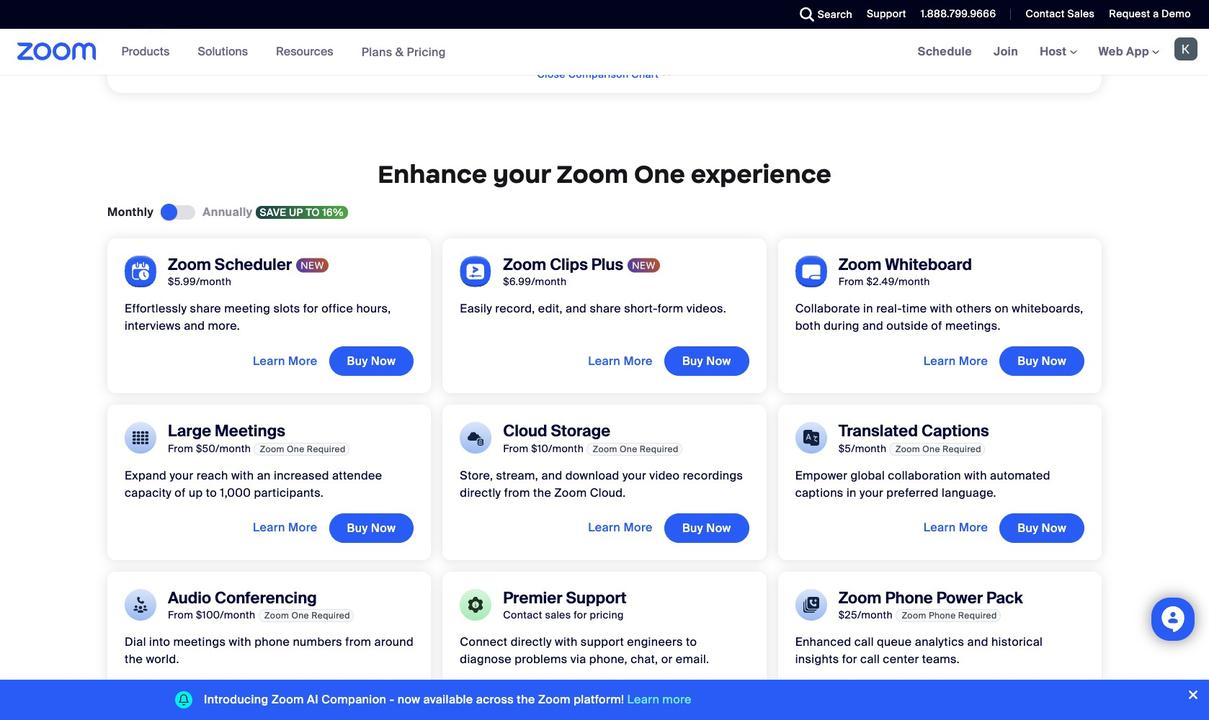 Task type: vqa. For each thing, say whether or not it's contained in the screenshot.


Task type: describe. For each thing, give the bounding box(es) containing it.
plans & pricing
[[361, 44, 446, 59]]

pricing
[[407, 44, 446, 59]]

support inside premier support contact sales for pricing
[[566, 588, 627, 609]]

engineers
[[627, 635, 683, 650]]

the for dial into meetings with phone numbers from around the world.
[[125, 652, 143, 668]]

historical
[[991, 635, 1043, 650]]

required for audio conferencing
[[311, 611, 350, 622]]

automated
[[990, 468, 1050, 483]]

learn more button down the effortlessly share meeting slots for office hours, interviews and more.
[[253, 347, 317, 376]]

record,
[[495, 301, 535, 317]]

learn more button for cloud storage
[[588, 514, 653, 543]]

1,000
[[220, 486, 251, 501]]

time
[[902, 301, 927, 317]]

chart
[[631, 68, 659, 81]]

more
[[662, 692, 692, 708]]

phone
[[255, 635, 290, 650]]

expand
[[125, 468, 167, 483]]

expand your reach with an increased attendee capacity of up to 1,000 participants.
[[125, 468, 382, 501]]

-
[[389, 692, 394, 708]]

participants.
[[254, 486, 324, 501]]

schedule link
[[907, 29, 983, 75]]

now for audio conferencing
[[371, 688, 396, 703]]

buy now for audio conferencing
[[347, 688, 396, 703]]

reach
[[197, 468, 228, 483]]

chat,
[[631, 652, 658, 668]]

buy for zoom whiteboard
[[1018, 354, 1039, 369]]

search
[[818, 8, 852, 21]]

1 vertical spatial phone
[[929, 611, 956, 622]]

web
[[1098, 44, 1123, 59]]

zoom inside cloud storage from $10/month zoom one required
[[593, 444, 617, 455]]

0 vertical spatial contact sales
[[1026, 7, 1095, 20]]

outside
[[886, 319, 928, 334]]

more.
[[208, 319, 240, 334]]

store,
[[460, 468, 493, 483]]

enhanced call queue analytics and historical insights for call center teams.
[[795, 635, 1043, 668]]

introducing
[[204, 692, 268, 708]]

or
[[661, 652, 673, 668]]

attendee
[[332, 468, 382, 483]]

connect
[[460, 635, 508, 650]]

buy for cloud storage
[[682, 521, 703, 536]]

1.888.799.9666
[[921, 7, 996, 20]]

learn more button for audio conferencing
[[253, 681, 317, 710]]

16%
[[323, 206, 344, 219]]

learn more button for translated captions
[[923, 514, 988, 543]]

plans
[[361, 44, 392, 59]]

both
[[795, 319, 821, 334]]

product information navigation
[[111, 29, 457, 76]]

now
[[397, 692, 420, 708]]

with inside collaborate in real-time with others on whiteboards, both during and outside of meetings.
[[930, 301, 953, 317]]

whiteboards,
[[1012, 301, 1083, 317]]

clips
[[550, 254, 588, 275]]

dial
[[125, 635, 146, 650]]

new image
[[628, 258, 660, 273]]

join link
[[983, 29, 1029, 75]]

meetings navigation
[[907, 29, 1209, 76]]

dial into meetings with phone numbers from around the world.
[[125, 635, 414, 668]]

and inside collaborate in real-time with others on whiteboards, both during and outside of meetings.
[[862, 319, 883, 334]]

premier
[[503, 588, 562, 609]]

for for support
[[574, 609, 587, 622]]

now for cloud storage
[[706, 521, 731, 536]]

more down 'short-'
[[624, 354, 653, 369]]

premier support contact sales for pricing
[[503, 588, 627, 622]]

learn more for translated captions
[[923, 521, 988, 536]]

more for cloud storage
[[624, 521, 653, 536]]

buy now link for audio conferencing
[[329, 681, 414, 710]]

buy for translated captions
[[1018, 521, 1039, 536]]

to inside connect directly with support engineers to diagnose problems via phone, chat, or email.
[[686, 635, 697, 650]]

learn more button down 'short-'
[[588, 347, 653, 376]]

connect directly with support engineers to diagnose problems via phone, chat, or email.
[[460, 635, 709, 668]]

storage
[[551, 421, 610, 442]]

buy now for cloud storage
[[682, 521, 731, 536]]

learn more for cloud storage
[[588, 521, 653, 536]]

$5.99/month
[[168, 275, 231, 288]]

close comparison chart
[[537, 68, 662, 81]]

buy now link down the videos.
[[664, 347, 749, 376]]

now down hours,
[[371, 354, 396, 369]]

save
[[260, 206, 286, 219]]

zoom inside large meetings from $50/month zoom one required
[[260, 444, 284, 455]]

zoom inside translated captions $5/month zoom one required
[[895, 444, 920, 455]]

effortlessly
[[125, 301, 187, 317]]

$5/month
[[838, 442, 887, 455]]

learn more down the effortlessly share meeting slots for office hours, interviews and more.
[[253, 354, 317, 369]]

from for audio
[[168, 609, 193, 622]]

buy now link down hours,
[[329, 347, 414, 376]]

share inside the effortlessly share meeting slots for office hours, interviews and more.
[[190, 301, 221, 317]]

learn for an
[[253, 521, 285, 536]]

one inside translated captions $5/month zoom one required
[[922, 444, 940, 455]]

from inside the store, stream, and download your video recordings directly from the zoom cloud.
[[504, 486, 530, 501]]

zoom inside zoom whiteboard from $2.49/month
[[838, 254, 882, 275]]

stream,
[[496, 468, 538, 483]]

0 horizontal spatial contact sales
[[652, 688, 731, 703]]

meetings.
[[945, 319, 1001, 334]]

1 vertical spatial sales
[[700, 688, 731, 703]]

one for large meetings
[[287, 444, 305, 455]]

buy now link for translated captions
[[1000, 514, 1084, 543]]

buy down hours,
[[347, 354, 368, 369]]

learn more for audio conferencing
[[253, 687, 317, 703]]

your inside empower global collaboration with automated captions in your preferred language.
[[860, 486, 883, 501]]

audio
[[168, 588, 211, 609]]

world.
[[146, 652, 179, 668]]

close
[[537, 68, 566, 81]]

language.
[[942, 486, 996, 501]]

increased
[[274, 468, 329, 483]]

more for large meetings
[[288, 521, 317, 536]]

more for audio conferencing
[[288, 687, 317, 703]]

$2.49/month
[[867, 275, 930, 288]]

up inside expand your reach with an increased attendee capacity of up to 1,000 participants.
[[189, 486, 203, 501]]

host
[[1040, 44, 1070, 59]]

one for audio conferencing
[[291, 611, 309, 622]]

learn for your
[[588, 521, 621, 536]]

and inside the effortlessly share meeting slots for office hours, interviews and more.
[[184, 319, 205, 334]]

0 vertical spatial call
[[854, 635, 874, 650]]

from for large
[[168, 442, 193, 455]]

2 horizontal spatial support
[[867, 7, 906, 20]]

numbers
[[293, 635, 342, 650]]

monthly
[[107, 205, 154, 220]]

slots
[[273, 301, 300, 317]]

demo
[[1162, 7, 1191, 20]]

audio conferencing from $100/month zoom one required
[[168, 588, 350, 622]]

$10/month
[[531, 442, 584, 455]]

meetings
[[215, 421, 285, 442]]

products
[[121, 44, 170, 59]]

join
[[994, 44, 1018, 59]]

required inside translated captions $5/month zoom one required
[[943, 444, 981, 455]]

one for cloud storage
[[620, 444, 637, 455]]

contact inside premier support contact sales for pricing
[[503, 609, 542, 622]]

diagnose
[[460, 652, 512, 668]]

annually save up to 16%
[[203, 205, 344, 220]]

with for audio conferencing
[[229, 635, 251, 650]]

buy now for zoom whiteboard
[[1018, 354, 1066, 369]]

learn more button for large meetings
[[253, 514, 317, 543]]

new image
[[296, 258, 329, 273]]

buy for audio conferencing
[[347, 688, 368, 703]]

collaborate
[[795, 301, 860, 317]]

and right edit,
[[566, 301, 587, 317]]

download
[[565, 468, 619, 483]]

zoom whiteboard from $2.49/month
[[838, 254, 972, 288]]

buy down the videos.
[[682, 354, 703, 369]]

edit,
[[538, 301, 563, 317]]

buy now link for cloud storage
[[664, 514, 749, 543]]

learn more for large meetings
[[253, 521, 317, 536]]

request
[[1109, 7, 1150, 20]]

learn for for
[[253, 354, 285, 369]]

sales
[[545, 609, 571, 622]]

learn left "more"
[[627, 692, 659, 708]]

learn for phone
[[253, 687, 285, 703]]

ai
[[307, 692, 318, 708]]

solutions button
[[198, 29, 254, 75]]

directly inside connect directly with support engineers to diagnose problems via phone, chat, or email.
[[511, 635, 552, 650]]

around
[[374, 635, 414, 650]]



Task type: locate. For each thing, give the bounding box(es) containing it.
captions
[[795, 486, 844, 501]]

phone
[[885, 588, 933, 609], [929, 611, 956, 622]]

1 vertical spatial contact sales
[[652, 688, 731, 703]]

now for large meetings
[[371, 521, 396, 536]]

email.
[[676, 652, 709, 668]]

&
[[395, 44, 404, 59]]

of inside expand your reach with an increased attendee capacity of up to 1,000 participants.
[[175, 486, 186, 501]]

learn down preferred on the right
[[923, 521, 956, 536]]

call down $25/month
[[854, 635, 874, 650]]

for right sales
[[574, 609, 587, 622]]

with right time
[[930, 301, 953, 317]]

1 horizontal spatial up
[[289, 206, 303, 219]]

enhance
[[378, 158, 487, 190]]

learn more button down language.
[[923, 514, 988, 543]]

with up 1,000
[[231, 468, 254, 483]]

0 horizontal spatial in
[[847, 486, 857, 501]]

power
[[936, 588, 983, 609]]

phone,
[[589, 652, 628, 668]]

0 horizontal spatial for
[[303, 301, 318, 317]]

now down recordings
[[706, 521, 731, 536]]

now down automated
[[1042, 521, 1066, 536]]

now left the now
[[371, 688, 396, 703]]

buy now down recordings
[[682, 521, 731, 536]]

for for share
[[303, 301, 318, 317]]

2 horizontal spatial to
[[686, 635, 697, 650]]

buy now down attendee
[[347, 521, 396, 536]]

up inside annually save up to 16%
[[289, 206, 303, 219]]

learn more down "dial into meetings with phone numbers from around the world."
[[253, 687, 317, 703]]

for inside enhanced call queue analytics and historical insights for call center teams.
[[842, 652, 857, 668]]

from inside "dial into meetings with phone numbers from around the world."
[[345, 635, 371, 650]]

experience
[[691, 158, 832, 190]]

zoom phone power pack $25/month zoom phone required
[[838, 588, 1023, 622]]

zoom inside audio conferencing from $100/month zoom one required
[[264, 611, 289, 622]]

buy now left the now
[[347, 688, 396, 703]]

from down audio
[[168, 609, 193, 622]]

1 horizontal spatial support
[[566, 588, 627, 609]]

0 horizontal spatial sales
[[700, 688, 731, 703]]

0 vertical spatial up
[[289, 206, 303, 219]]

across
[[476, 692, 514, 708]]

0 horizontal spatial to
[[206, 486, 217, 501]]

contact sales down email.
[[652, 688, 731, 703]]

learn more button for zoom whiteboard
[[923, 347, 988, 376]]

from inside cloud storage from $10/month zoom one required
[[503, 442, 529, 455]]

real-
[[876, 301, 902, 317]]

directly
[[460, 486, 501, 501], [511, 635, 552, 650]]

0 vertical spatial to
[[306, 206, 320, 219]]

cell
[[122, 0, 1087, 3]]

0 vertical spatial of
[[931, 319, 942, 334]]

with up language.
[[964, 468, 987, 483]]

1 horizontal spatial share
[[590, 301, 621, 317]]

profile picture image
[[1174, 37, 1198, 61]]

with inside expand your reach with an increased attendee capacity of up to 1,000 participants.
[[231, 468, 254, 483]]

contact sales link
[[1015, 0, 1098, 29], [1026, 7, 1095, 20], [634, 681, 749, 710]]

from inside zoom whiteboard from $2.49/month
[[838, 275, 864, 288]]

from down large
[[168, 442, 193, 455]]

captions
[[922, 421, 989, 442]]

learn more for zoom whiteboard
[[923, 354, 988, 369]]

for inside premier support contact sales for pricing
[[574, 609, 587, 622]]

1 horizontal spatial directly
[[511, 635, 552, 650]]

request a demo link
[[1098, 0, 1209, 29], [1109, 7, 1191, 20]]

buy now link down automated
[[1000, 514, 1084, 543]]

0 horizontal spatial directly
[[460, 486, 501, 501]]

banner containing products
[[0, 29, 1209, 76]]

center
[[883, 652, 919, 668]]

office
[[321, 301, 353, 317]]

1 vertical spatial of
[[175, 486, 186, 501]]

more down slots
[[288, 354, 317, 369]]

$6.99/month
[[503, 275, 567, 288]]

0 vertical spatial sales
[[1067, 7, 1095, 20]]

1 horizontal spatial for
[[574, 609, 587, 622]]

0 vertical spatial phone
[[885, 588, 933, 609]]

pricing
[[590, 609, 624, 622]]

and left more.
[[184, 319, 205, 334]]

support up products
[[128, 15, 195, 35]]

insights
[[795, 652, 839, 668]]

capacity
[[125, 486, 172, 501]]

to left 16% at the left top
[[306, 206, 320, 219]]

buy now link down the whiteboards,
[[1000, 347, 1084, 376]]

more for zoom whiteboard
[[959, 354, 988, 369]]

and inside enhanced call queue analytics and historical insights for call center teams.
[[967, 635, 988, 650]]

up right save
[[289, 206, 303, 219]]

required for cloud storage
[[640, 444, 678, 455]]

of right outside
[[931, 319, 942, 334]]

from inside large meetings from $50/month zoom one required
[[168, 442, 193, 455]]

enhanced
[[795, 635, 851, 650]]

buy now for large meetings
[[347, 521, 396, 536]]

share up more.
[[190, 301, 221, 317]]

app
[[1126, 44, 1149, 59]]

1 horizontal spatial contact sales
[[1026, 7, 1095, 20]]

enhance your zoom one experience
[[378, 158, 832, 190]]

contact down or
[[652, 688, 697, 703]]

buy left -
[[347, 688, 368, 703]]

one
[[634, 158, 685, 190], [287, 444, 305, 455], [620, 444, 637, 455], [922, 444, 940, 455], [291, 611, 309, 622]]

the for introducing zoom ai companion - now available across the zoom platform! learn more
[[517, 692, 535, 708]]

learn more button down "dial into meetings with phone numbers from around the world."
[[253, 681, 317, 710]]

1 vertical spatial to
[[206, 486, 217, 501]]

learn down collaborate in real-time with others on whiteboards, both during and outside of meetings.
[[923, 354, 956, 369]]

required up video
[[640, 444, 678, 455]]

buy now down the videos.
[[682, 354, 731, 369]]

0 horizontal spatial up
[[189, 486, 203, 501]]

directly inside the store, stream, and download your video recordings directly from the zoom cloud.
[[460, 486, 501, 501]]

directly down store,
[[460, 486, 501, 501]]

more down participants.
[[288, 521, 317, 536]]

zoom
[[556, 158, 628, 190], [168, 254, 211, 275], [503, 254, 546, 275], [838, 254, 882, 275], [260, 444, 284, 455], [593, 444, 617, 455], [895, 444, 920, 455], [554, 486, 587, 501], [838, 588, 882, 609], [264, 611, 289, 622], [902, 611, 926, 622], [271, 692, 304, 708], [538, 692, 571, 708]]

the inside "dial into meetings with phone numbers from around the world."
[[125, 652, 143, 668]]

phone up queue
[[885, 588, 933, 609]]

large meetings from $50/month zoom one required
[[168, 421, 346, 455]]

0 horizontal spatial support
[[128, 15, 195, 35]]

learn for automated
[[923, 521, 956, 536]]

1 vertical spatial the
[[125, 652, 143, 668]]

solutions
[[198, 44, 248, 59]]

from up the collaborate at the right top of the page
[[838, 275, 864, 288]]

with for large meetings
[[231, 468, 254, 483]]

translated
[[838, 421, 918, 442]]

companion
[[321, 692, 386, 708]]

1 horizontal spatial of
[[931, 319, 942, 334]]

0 horizontal spatial contact
[[503, 609, 542, 622]]

0 vertical spatial directly
[[460, 486, 501, 501]]

zoom inside the store, stream, and download your video recordings directly from the zoom cloud.
[[554, 486, 587, 501]]

one inside audio conferencing from $100/month zoom one required
[[291, 611, 309, 622]]

1 share from the left
[[190, 301, 221, 317]]

buy now link for large meetings
[[329, 514, 414, 543]]

the down dial
[[125, 652, 143, 668]]

videos.
[[687, 301, 726, 317]]

one inside cloud storage from $10/month zoom one required
[[620, 444, 637, 455]]

more
[[288, 354, 317, 369], [624, 354, 653, 369], [959, 354, 988, 369], [288, 521, 317, 536], [624, 521, 653, 536], [959, 521, 988, 536], [288, 687, 317, 703]]

1 horizontal spatial to
[[306, 206, 320, 219]]

from down stream,
[[504, 486, 530, 501]]

buy now link down attendee
[[329, 514, 414, 543]]

the down stream,
[[533, 486, 551, 501]]

short-
[[624, 301, 658, 317]]

support right 'search' at the right of page
[[867, 7, 906, 20]]

1 vertical spatial from
[[345, 635, 371, 650]]

your inside the store, stream, and download your video recordings directly from the zoom cloud.
[[622, 468, 646, 483]]

host button
[[1040, 44, 1077, 59]]

2 vertical spatial for
[[842, 652, 857, 668]]

with inside empower global collaboration with automated captions in your preferred language.
[[964, 468, 987, 483]]

call
[[854, 635, 874, 650], [860, 652, 880, 668]]

others
[[956, 301, 992, 317]]

buy now link for zoom whiteboard
[[1000, 347, 1084, 376]]

sales right "more"
[[700, 688, 731, 703]]

1 horizontal spatial sales
[[1067, 7, 1095, 20]]

buy now link down recordings
[[664, 514, 749, 543]]

0 vertical spatial the
[[533, 486, 551, 501]]

plus
[[591, 254, 623, 275]]

zoom clips plus
[[503, 254, 623, 275]]

more down 'meetings.'
[[959, 354, 988, 369]]

2 horizontal spatial for
[[842, 652, 857, 668]]

learn more down language.
[[923, 521, 988, 536]]

in inside empower global collaboration with automated captions in your preferred language.
[[847, 486, 857, 501]]

translated captions $5/month zoom one required
[[838, 421, 989, 455]]

$25/month
[[838, 609, 893, 622]]

more for translated captions
[[959, 521, 988, 536]]

buy now link down around
[[329, 681, 414, 710]]

pack
[[986, 588, 1023, 609]]

required inside cloud storage from $10/month zoom one required
[[640, 444, 678, 455]]

now for zoom whiteboard
[[1042, 354, 1066, 369]]

from left around
[[345, 635, 371, 650]]

via
[[571, 652, 586, 668]]

now down the videos.
[[706, 354, 731, 369]]

zoom scheduler
[[168, 254, 292, 275]]

0 horizontal spatial share
[[190, 301, 221, 317]]

learn more button down cloud.
[[588, 514, 653, 543]]

buy now down the whiteboards,
[[1018, 354, 1066, 369]]

learn for with
[[923, 354, 956, 369]]

1 vertical spatial up
[[189, 486, 203, 501]]

buy now down hours,
[[347, 354, 396, 369]]

learn down easily record, edit, and share short-form videos.
[[588, 354, 621, 369]]

banner
[[0, 29, 1209, 76]]

support up the pricing
[[566, 588, 627, 609]]

more down cloud.
[[624, 521, 653, 536]]

required inside large meetings from $50/month zoom one required
[[307, 444, 346, 455]]

from inside audio conferencing from $100/month zoom one required
[[168, 609, 193, 622]]

contact up host
[[1026, 7, 1065, 20]]

2 share from the left
[[590, 301, 621, 317]]

with inside connect directly with support engineers to diagnose problems via phone, chat, or email.
[[555, 635, 578, 650]]

from for cloud
[[503, 442, 529, 455]]

for down enhanced
[[842, 652, 857, 668]]

buy down recordings
[[682, 521, 703, 536]]

required for large meetings
[[307, 444, 346, 455]]

learn down participants.
[[253, 521, 285, 536]]

with inside "dial into meetings with phone numbers from around the world."
[[229, 635, 251, 650]]

0 horizontal spatial from
[[345, 635, 371, 650]]

recordings
[[683, 468, 743, 483]]

and down $10/month
[[541, 468, 562, 483]]

$50/month
[[196, 442, 251, 455]]

2 vertical spatial the
[[517, 692, 535, 708]]

learn down cloud.
[[588, 521, 621, 536]]

0 vertical spatial from
[[504, 486, 530, 501]]

empower
[[795, 468, 848, 483]]

learn more down participants.
[[253, 521, 317, 536]]

phone down power
[[929, 611, 956, 622]]

support
[[581, 635, 624, 650]]

video
[[649, 468, 680, 483]]

required inside audio conferencing from $100/month zoom one required
[[311, 611, 350, 622]]

on
[[995, 301, 1009, 317]]

more down language.
[[959, 521, 988, 536]]

meetings
[[173, 635, 226, 650]]

sales
[[1067, 7, 1095, 20], [700, 688, 731, 703]]

0 horizontal spatial of
[[175, 486, 186, 501]]

2 vertical spatial contact
[[652, 688, 697, 703]]

in inside collaborate in real-time with others on whiteboards, both during and outside of meetings.
[[863, 301, 873, 317]]

in down "global"
[[847, 486, 857, 501]]

2 horizontal spatial contact
[[1026, 7, 1065, 20]]

share left 'short-'
[[590, 301, 621, 317]]

now down attendee
[[371, 521, 396, 536]]

for inside the effortlessly share meeting slots for office hours, interviews and more.
[[303, 301, 318, 317]]

contact down premier
[[503, 609, 542, 622]]

directly up problems
[[511, 635, 552, 650]]

effortlessly share meeting slots for office hours, interviews and more.
[[125, 301, 391, 334]]

the
[[533, 486, 551, 501], [125, 652, 143, 668], [517, 692, 535, 708]]

during
[[824, 319, 859, 334]]

zoom logo image
[[17, 43, 96, 61]]

schedule
[[918, 44, 972, 59]]

required down captions
[[943, 444, 981, 455]]

contact sales up host dropdown button
[[1026, 7, 1095, 20]]

your inside expand your reach with an increased attendee capacity of up to 1,000 participants.
[[170, 468, 194, 483]]

buy now link
[[329, 347, 414, 376], [664, 347, 749, 376], [1000, 347, 1084, 376], [329, 514, 414, 543], [664, 514, 749, 543], [1000, 514, 1084, 543], [329, 681, 414, 710]]

learn more down 'meetings.'
[[923, 354, 988, 369]]

buy now for translated captions
[[1018, 521, 1066, 536]]

with down $100/month
[[229, 635, 251, 650]]

in left "real-"
[[863, 301, 873, 317]]

buy down attendee
[[347, 521, 368, 536]]

required up increased at the left bottom
[[307, 444, 346, 455]]

buy down automated
[[1018, 521, 1039, 536]]

to inside annually save up to 16%
[[306, 206, 320, 219]]

collaboration
[[888, 468, 961, 483]]

analytics
[[915, 635, 964, 650]]

$100/month
[[196, 609, 256, 622]]

large
[[168, 421, 211, 442]]

whiteboard
[[885, 254, 972, 275]]

store, stream, and download your video recordings directly from the zoom cloud.
[[460, 468, 743, 501]]

learn down "dial into meetings with phone numbers from around the world."
[[253, 687, 285, 703]]

learn more down cloud.
[[588, 521, 653, 536]]

learn more button down participants.
[[253, 514, 317, 543]]

1 horizontal spatial contact
[[652, 688, 697, 703]]

cloud.
[[590, 486, 626, 501]]

0 vertical spatial in
[[863, 301, 873, 317]]

cloud storage from $10/month zoom one required
[[503, 421, 678, 455]]

1 vertical spatial for
[[574, 609, 587, 622]]

buy now down automated
[[1018, 521, 1066, 536]]

learn down the effortlessly share meeting slots for office hours, interviews and more.
[[253, 354, 285, 369]]

required up numbers at the left of the page
[[311, 611, 350, 622]]

required inside zoom phone power pack $25/month zoom phone required
[[958, 611, 997, 622]]

form
[[658, 301, 684, 317]]

of inside collaborate in real-time with others on whiteboards, both during and outside of meetings.
[[931, 319, 942, 334]]

1 horizontal spatial in
[[863, 301, 873, 317]]

0 vertical spatial for
[[303, 301, 318, 317]]

1 vertical spatial contact
[[503, 609, 542, 622]]

0 vertical spatial contact
[[1026, 7, 1065, 20]]

from down cloud
[[503, 442, 529, 455]]

learn more down 'short-'
[[588, 354, 653, 369]]

1 vertical spatial in
[[847, 486, 857, 501]]

more left companion at the bottom of page
[[288, 687, 317, 703]]

teams.
[[922, 652, 960, 668]]

1 horizontal spatial from
[[504, 486, 530, 501]]

now for translated captions
[[1042, 521, 1066, 536]]

from for zoom
[[838, 275, 864, 288]]

2 vertical spatial to
[[686, 635, 697, 650]]

one inside large meetings from $50/month zoom one required
[[287, 444, 305, 455]]

now
[[371, 354, 396, 369], [706, 354, 731, 369], [1042, 354, 1066, 369], [371, 521, 396, 536], [706, 521, 731, 536], [1042, 521, 1066, 536], [371, 688, 396, 703]]

and inside the store, stream, and download your video recordings directly from the zoom cloud.
[[541, 468, 562, 483]]

required
[[307, 444, 346, 455], [640, 444, 678, 455], [943, 444, 981, 455], [311, 611, 350, 622], [958, 611, 997, 622]]

resources
[[276, 44, 333, 59]]

now down the whiteboards,
[[1042, 354, 1066, 369]]

with for translated captions
[[964, 468, 987, 483]]

1 vertical spatial call
[[860, 652, 880, 668]]

the inside the store, stream, and download your video recordings directly from the zoom cloud.
[[533, 486, 551, 501]]

1 vertical spatial directly
[[511, 635, 552, 650]]

of right capacity on the bottom of page
[[175, 486, 186, 501]]

buy for large meetings
[[347, 521, 368, 536]]

interviews
[[125, 319, 181, 334]]

required down power
[[958, 611, 997, 622]]

meeting
[[224, 301, 270, 317]]

to inside expand your reach with an increased attendee capacity of up to 1,000 participants.
[[206, 486, 217, 501]]

with up via at the left bottom
[[555, 635, 578, 650]]

buy down the whiteboards,
[[1018, 354, 1039, 369]]

learn more link
[[627, 692, 692, 708]]

learn more button
[[253, 347, 317, 376], [588, 347, 653, 376], [923, 347, 988, 376], [253, 514, 317, 543], [588, 514, 653, 543], [923, 514, 988, 543], [253, 681, 317, 710]]

up down reach
[[189, 486, 203, 501]]

learn for share
[[588, 354, 621, 369]]

empower global collaboration with automated captions in your preferred language.
[[795, 468, 1050, 501]]



